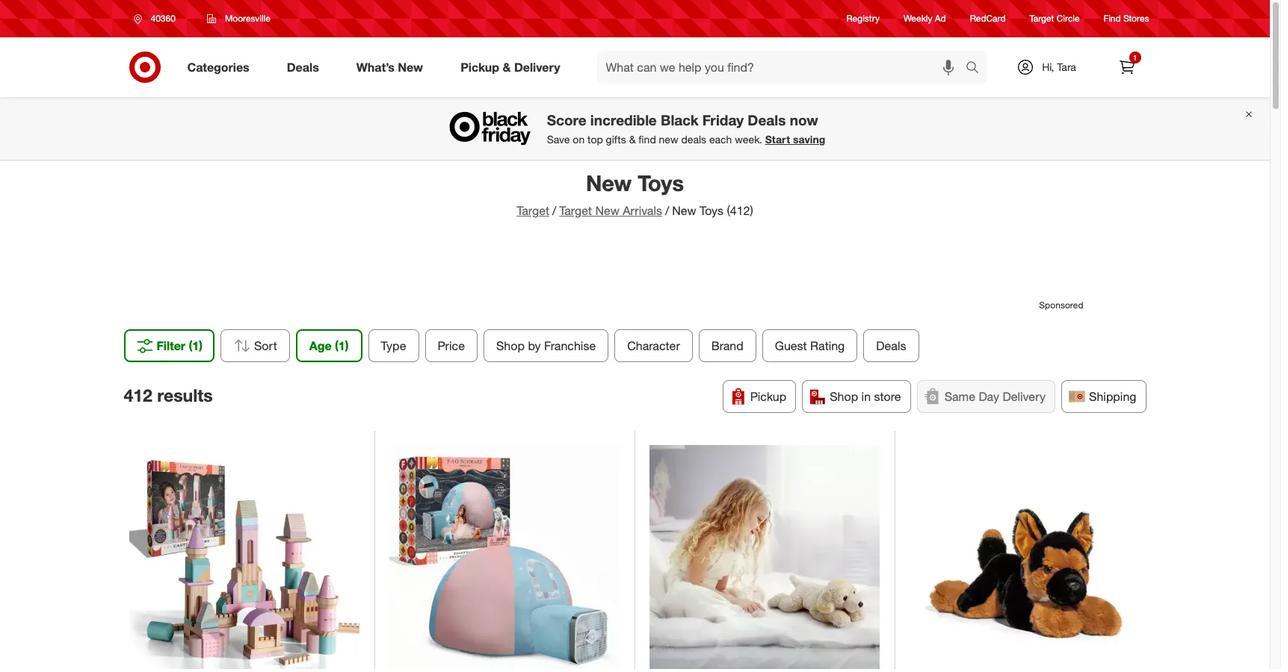 Task type: vqa. For each thing, say whether or not it's contained in the screenshot.
pickup to the top
yes



Task type: locate. For each thing, give the bounding box(es) containing it.
registry
[[847, 13, 880, 24]]

score incredible black friday deals now save on top gifts & find new deals each week. start saving
[[547, 112, 826, 146]]

toys left '(412)'
[[700, 203, 724, 218]]

mooresville button
[[197, 5, 280, 32]]

gifts
[[606, 133, 626, 146]]

pickup
[[461, 59, 499, 74], [751, 390, 787, 404]]

deals
[[287, 59, 319, 74], [748, 112, 786, 129], [876, 339, 907, 354]]

1 horizontal spatial &
[[629, 133, 636, 146]]

pickup inside pickup 'button'
[[751, 390, 787, 404]]

1 vertical spatial shop
[[830, 390, 858, 404]]

weekly
[[904, 13, 933, 24]]

deals left what's
[[287, 59, 319, 74]]

delivery right 'day' at bottom right
[[1003, 390, 1046, 404]]

(1) right filter
[[189, 339, 203, 354]]

/ right the arrivals at the top of the page
[[665, 203, 669, 218]]

registry link
[[847, 12, 880, 25]]

What can we help you find? suggestions appear below search field
[[597, 51, 969, 84]]

0 horizontal spatial (1)
[[189, 339, 203, 354]]

top
[[588, 133, 603, 146]]

1 vertical spatial pickup
[[751, 390, 787, 404]]

week.
[[735, 133, 763, 146]]

pickup inside pickup & delivery link
[[461, 59, 499, 74]]

0 vertical spatial &
[[503, 59, 511, 74]]

new toys target / target new arrivals / new toys (412)
[[517, 170, 753, 218]]

target circle
[[1030, 13, 1080, 24]]

shop
[[496, 339, 525, 354], [830, 390, 858, 404]]

find stores
[[1104, 13, 1150, 24]]

sort button
[[221, 330, 290, 363]]

0 horizontal spatial shop
[[496, 339, 525, 354]]

character button
[[615, 330, 693, 363]]

1 horizontal spatial deals
[[748, 112, 786, 129]]

toys up the arrivals at the top of the page
[[638, 170, 684, 197]]

categories
[[187, 59, 250, 74]]

0 vertical spatial toys
[[638, 170, 684, 197]]

/ right target link
[[553, 203, 556, 218]]

redcard
[[970, 13, 1006, 24]]

pickup & delivery
[[461, 59, 560, 74]]

shipping
[[1089, 390, 1137, 404]]

1 vertical spatial delivery
[[1003, 390, 1046, 404]]

on
[[573, 133, 585, 146]]

0 vertical spatial delivery
[[514, 59, 560, 74]]

deals for deals link
[[287, 59, 319, 74]]

price
[[438, 339, 465, 354]]

shop by franchise
[[496, 339, 596, 354]]

0 horizontal spatial pickup
[[461, 59, 499, 74]]

1 horizontal spatial /
[[665, 203, 669, 218]]

delivery up score
[[514, 59, 560, 74]]

1 horizontal spatial pickup
[[751, 390, 787, 404]]

hi,
[[1042, 61, 1055, 73]]

target
[[1030, 13, 1054, 24], [517, 203, 550, 218], [559, 203, 592, 218]]

filter (1) button
[[124, 330, 215, 363]]

deals inside button
[[876, 339, 907, 354]]

1 link
[[1111, 51, 1144, 84]]

deals link
[[274, 51, 338, 84]]

sort
[[254, 339, 277, 354]]

2 (1) from the left
[[335, 339, 349, 354]]

2 vertical spatial deals
[[876, 339, 907, 354]]

stores
[[1124, 13, 1150, 24]]

black
[[661, 112, 699, 129]]

rating
[[811, 339, 845, 354]]

pickup button
[[723, 381, 796, 413]]

find
[[639, 133, 656, 146]]

1 vertical spatial toys
[[700, 203, 724, 218]]

1 (1) from the left
[[189, 339, 203, 354]]

1 horizontal spatial delivery
[[1003, 390, 1046, 404]]

(1) inside button
[[189, 339, 203, 354]]

delivery
[[514, 59, 560, 74], [1003, 390, 1046, 404]]

shop left the in
[[830, 390, 858, 404]]

fao schwarz inflatable dome princess toy tent image
[[390, 446, 620, 670], [390, 446, 620, 670]]

1 vertical spatial &
[[629, 133, 636, 146]]

type button
[[368, 330, 419, 363]]

fao schwarz medieval princesses wooden castle building blocks set - 75pc image
[[129, 446, 360, 670], [129, 446, 360, 670]]

start
[[765, 133, 790, 146]]

0 horizontal spatial &
[[503, 59, 511, 74]]

new up target new arrivals link
[[586, 170, 632, 197]]

brand
[[712, 339, 744, 354]]

0 horizontal spatial deals
[[287, 59, 319, 74]]

target circle link
[[1030, 12, 1080, 25]]

1 vertical spatial deals
[[748, 112, 786, 129]]

shop left by
[[496, 339, 525, 354]]

by
[[528, 339, 541, 354]]

0 horizontal spatial /
[[553, 203, 556, 218]]

toys
[[638, 170, 684, 197], [700, 203, 724, 218]]

1 horizontal spatial (1)
[[335, 339, 349, 354]]

new right the arrivals at the top of the page
[[672, 203, 697, 218]]

1 horizontal spatial target
[[559, 203, 592, 218]]

weekly ad link
[[904, 12, 946, 25]]

delivery for pickup & delivery
[[514, 59, 560, 74]]

filter (1)
[[157, 339, 203, 354]]

deals
[[681, 133, 707, 146]]

target link
[[517, 203, 550, 218]]

franchise
[[544, 339, 596, 354]]

0 vertical spatial shop
[[496, 339, 525, 354]]

/
[[553, 203, 556, 218], [665, 203, 669, 218]]

filter
[[157, 339, 185, 354]]

0 vertical spatial pickup
[[461, 59, 499, 74]]

2 horizontal spatial deals
[[876, 339, 907, 354]]

guest
[[775, 339, 807, 354]]

delivery inside button
[[1003, 390, 1046, 404]]

fao schwarz german shepherd cuddly ultra-soft fur 15" stuffed animal image
[[910, 446, 1141, 670], [910, 446, 1141, 670]]

same
[[945, 390, 976, 404]]

deals up store
[[876, 339, 907, 354]]

shop by franchise button
[[484, 330, 609, 363]]

0 horizontal spatial delivery
[[514, 59, 560, 74]]

fao schwarz labrador cuddly ultra-soft fur 15" stuffed animal image
[[650, 446, 880, 670], [650, 446, 880, 670]]

&
[[503, 59, 511, 74], [629, 133, 636, 146]]

40360 button
[[124, 5, 191, 32]]

new left the arrivals at the top of the page
[[596, 203, 620, 218]]

deals up start at the right of the page
[[748, 112, 786, 129]]

delivery for same day delivery
[[1003, 390, 1046, 404]]

1 horizontal spatial toys
[[700, 203, 724, 218]]

new
[[398, 59, 423, 74], [586, 170, 632, 197], [596, 203, 620, 218], [672, 203, 697, 218]]

saving
[[793, 133, 826, 146]]

age (1)
[[309, 339, 349, 354]]

0 vertical spatial deals
[[287, 59, 319, 74]]

2 horizontal spatial target
[[1030, 13, 1054, 24]]

(1) right the age
[[335, 339, 349, 354]]

age
[[309, 339, 332, 354]]

412 results
[[124, 385, 213, 406]]

shop in store
[[830, 390, 901, 404]]

412
[[124, 385, 152, 406]]

1 horizontal spatial shop
[[830, 390, 858, 404]]

in
[[862, 390, 871, 404]]



Task type: describe. For each thing, give the bounding box(es) containing it.
search
[[959, 61, 995, 76]]

0 horizontal spatial toys
[[638, 170, 684, 197]]

new right what's
[[398, 59, 423, 74]]

shipping button
[[1062, 381, 1147, 413]]

character
[[627, 339, 680, 354]]

now
[[790, 112, 818, 129]]

weekly ad
[[904, 13, 946, 24]]

guest rating button
[[762, 330, 858, 363]]

target new arrivals link
[[559, 203, 662, 218]]

pickup & delivery link
[[448, 51, 579, 84]]

shop for shop in store
[[830, 390, 858, 404]]

same day delivery button
[[917, 381, 1056, 413]]

results
[[157, 385, 213, 406]]

sponsored
[[1039, 300, 1084, 311]]

1
[[1133, 53, 1137, 62]]

deals inside score incredible black friday deals now save on top gifts & find new deals each week. start saving
[[748, 112, 786, 129]]

categories link
[[175, 51, 268, 84]]

redcard link
[[970, 12, 1006, 25]]

circle
[[1057, 13, 1080, 24]]

search button
[[959, 51, 995, 87]]

2 / from the left
[[665, 203, 669, 218]]

what's new link
[[344, 51, 442, 84]]

pickup for pickup
[[751, 390, 787, 404]]

tara
[[1057, 61, 1077, 73]]

ad
[[935, 13, 946, 24]]

deals button
[[864, 330, 919, 363]]

save
[[547, 133, 570, 146]]

find stores link
[[1104, 12, 1150, 25]]

store
[[874, 390, 901, 404]]

& inside score incredible black friday deals now save on top gifts & find new deals each week. start saving
[[629, 133, 636, 146]]

deals for the deals button
[[876, 339, 907, 354]]

price button
[[425, 330, 478, 363]]

hi, tara
[[1042, 61, 1077, 73]]

new
[[659, 133, 679, 146]]

day
[[979, 390, 1000, 404]]

arrivals
[[623, 203, 662, 218]]

(412)
[[727, 203, 753, 218]]

score
[[547, 112, 587, 129]]

guest rating
[[775, 339, 845, 354]]

same day delivery
[[945, 390, 1046, 404]]

what's new
[[356, 59, 423, 74]]

type
[[381, 339, 406, 354]]

each
[[709, 133, 732, 146]]

friday
[[703, 112, 744, 129]]

1 / from the left
[[553, 203, 556, 218]]

brand button
[[699, 330, 756, 363]]

find
[[1104, 13, 1121, 24]]

0 horizontal spatial target
[[517, 203, 550, 218]]

shop for shop by franchise
[[496, 339, 525, 354]]

(1) for age (1)
[[335, 339, 349, 354]]

shop in store button
[[802, 381, 911, 413]]

incredible
[[591, 112, 657, 129]]

mooresville
[[225, 13, 271, 24]]

pickup for pickup & delivery
[[461, 59, 499, 74]]

(1) for filter (1)
[[189, 339, 203, 354]]

40360
[[151, 13, 176, 24]]

what's
[[356, 59, 395, 74]]



